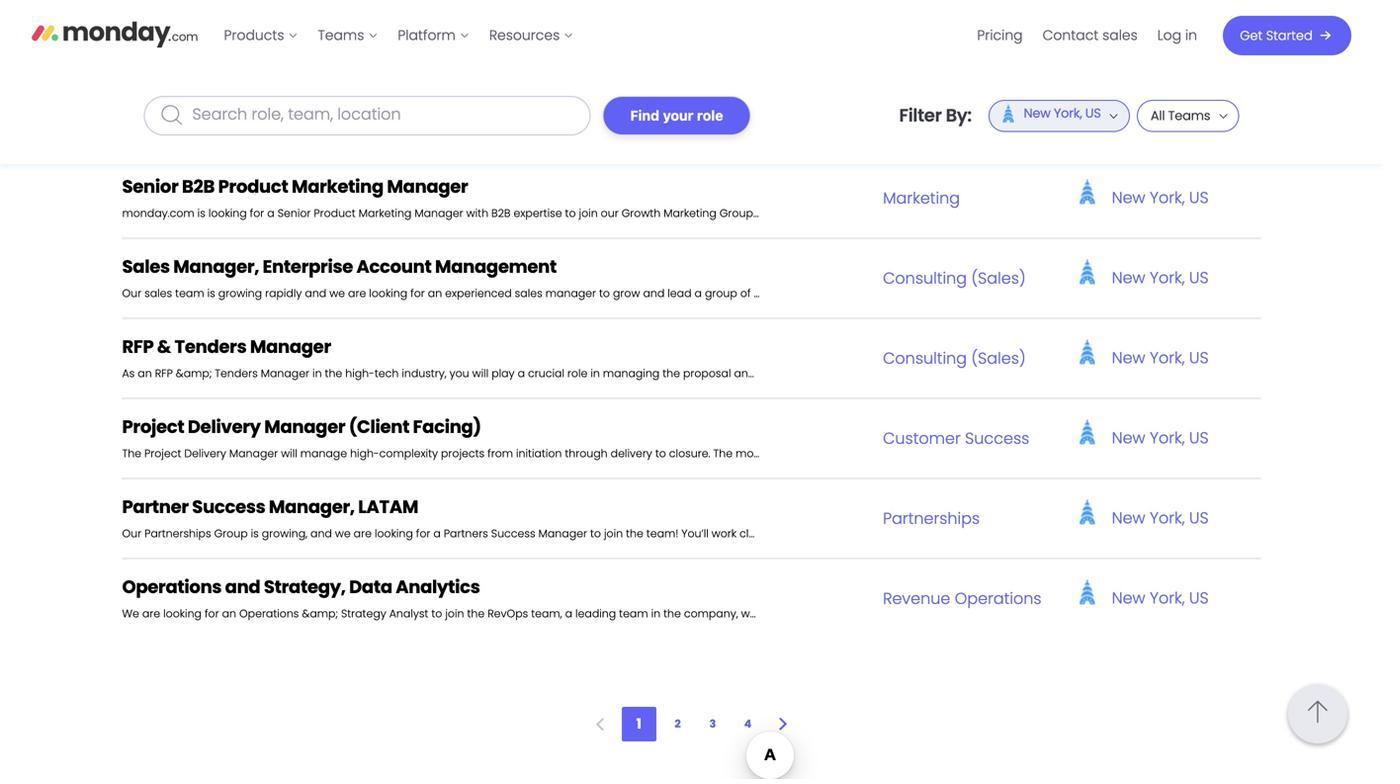 Task type: vqa. For each thing, say whether or not it's contained in the screenshot.


Task type: describe. For each thing, give the bounding box(es) containing it.
filter by:
[[900, 103, 972, 128]]

us inside popup button
[[1086, 104, 1102, 122]]

contact
[[1043, 26, 1099, 45]]

we for enterprise
[[330, 286, 345, 301]]

log
[[1158, 26, 1182, 45]]

teams
[[759, 126, 794, 141]]

tender
[[759, 366, 795, 381]]

2 vertical spatial success
[[491, 526, 536, 542]]

operations and strategy, data analytics we are looking for an operations &amp; strategy analyst to join the revops team, a leading team in the company, which supports hundreds of millions of
[[122, 575, 949, 622]]

0 vertical spatial hr
[[182, 94, 206, 119]]

1 vertical spatial account
[[810, 286, 855, 301]]

rfp & tenders manager as an rfp &amp; tenders manager in the high-tech industry, you will play a crucial role in managing the proposal and tender processes to secure busine
[[122, 334, 945, 381]]

we inside senior hr business partner, americas monday.com is growing and so is our people team! we are looking for a senior hr business partner to partner with our teams in the americas. in this ro
[[402, 126, 419, 141]]

growing inside senior hr business partner, americas monday.com is growing and so is our people team! we are looking for a senior hr business partner to partner with our teams in the americas. in this ro
[[209, 126, 252, 141]]

york, for senior hr business partner, americas
[[1150, 106, 1185, 128]]

senior up the senior b2b product marketing manager monday.com is looking for a senior product marketing manager with b2b expertise to join our growth marketing group as part of the b2b pmm team and act
[[512, 126, 545, 141]]

of right the millions
[[938, 606, 949, 622]]

at
[[762, 45, 773, 61]]

are inside the solutions engineering manager - sme team our sales team is growing and we are looking for a solutions engineering manager.as a solutions engineering manager at monday, you'll play a critical
[[308, 45, 326, 61]]

customer success
[[883, 427, 1030, 450]]

closure.
[[669, 446, 711, 461]]

a inside project delivery manager (client facing) the project delivery manager will manage high-complexity projects from initiation through delivery to closure. the monday.com team is looking for a pr
[[913, 446, 921, 461]]

team
[[456, 14, 507, 39]]

partner success manager, latam our partnerships group is growing, and we are looking for a partners success manager to join the team! you'll work closely with our business partners
[[122, 495, 921, 542]]

new york, us for senior hr business partner, americas
[[1112, 106, 1209, 128]]

0 horizontal spatial solutions
[[122, 14, 205, 39]]

1 vertical spatial tenders
[[215, 366, 258, 381]]

new york, us for operations and strategy, data analytics
[[1112, 587, 1209, 609]]

proposal
[[683, 366, 731, 381]]

the inside partner success manager, latam our partnerships group is growing, and we are looking for a partners success manager to join the team! you'll work closely with our business partners
[[626, 526, 644, 542]]

all
[[1151, 107, 1165, 125]]

to inside senior hr business partner, americas monday.com is growing and so is our people team! we are looking for a senior hr business partner to partner with our teams in the americas. in this ro
[[656, 126, 667, 141]]

team,
[[531, 606, 562, 622]]

team inside the solutions engineering manager - sme team our sales team is growing and we are looking for a solutions engineering manager.as a solutions engineering manager at monday, you'll play a critical
[[175, 45, 204, 61]]

consulting (sales) for solutions engineering manager - sme team
[[883, 27, 1026, 49]]

all teams button
[[1137, 0, 1240, 243]]

americas. in
[[829, 126, 895, 141]]

tech
[[375, 366, 399, 381]]

pricing
[[978, 26, 1023, 45]]

york, for partner success manager, latam
[[1150, 507, 1185, 529]]

york, for sales manager, enterprise account management
[[1150, 266, 1185, 289]]

(client
[[349, 414, 410, 440]]

for inside project delivery manager (client facing) the project delivery manager will manage high-complexity projects from initiation through delivery to closure. the monday.com team is looking for a pr
[[896, 446, 910, 461]]

and inside the solutions engineering manager - sme team our sales team is growing and we are looking for a solutions engineering manager.as a solutions engineering manager at monday, you'll play a critical
[[265, 45, 287, 61]]

find
[[630, 107, 660, 124]]

so
[[280, 126, 292, 141]]

of inside sales manager, enterprise account management our sales team is growing rapidly and we are looking for an experienced sales manager to grow and lead a group of enterprise account managers to help
[[741, 286, 751, 301]]

growing inside sales manager, enterprise account management our sales team is growing rapidly and we are looking for an experienced sales manager to grow and lead a group of enterprise account managers to help
[[218, 286, 262, 301]]

are inside senior hr business partner, americas monday.com is growing and so is our people team! we are looking for a senior hr business partner to partner with our teams in the americas. in this ro
[[422, 126, 440, 141]]

supports
[[776, 606, 824, 622]]

group inside partner success manager, latam our partnerships group is growing, and we are looking for a partners success manager to join the team! you'll work closely with our business partners
[[214, 526, 248, 542]]

all teams
[[1151, 107, 1211, 125]]

with for senior hr business partner, americas
[[713, 126, 735, 141]]

3
[[710, 717, 716, 732]]

4 link
[[735, 711, 762, 738]]

in inside log in link
[[1186, 26, 1198, 45]]

team! inside partner success manager, latam our partnerships group is growing, and we are looking for a partners success manager to join the team! you'll work closely with our business partners
[[647, 526, 679, 542]]

1 horizontal spatial solutions
[[399, 45, 447, 61]]

grow
[[613, 286, 640, 301]]

project delivery manager (client facing) the project delivery manager will manage high-complexity projects from initiation through delivery to closure. the monday.com team is looking for a pr
[[122, 414, 934, 461]]

for inside sales manager, enterprise account management our sales team is growing rapidly and we are looking for an experienced sales manager to grow and lead a group of enterprise account managers to help
[[411, 286, 425, 301]]

ro
[[920, 126, 930, 141]]

expertise
[[514, 206, 562, 221]]

Search role, team, location search field
[[144, 96, 591, 136]]

with for partner success manager, latam
[[780, 526, 802, 542]]

us for solutions engineering manager - sme team
[[1190, 26, 1209, 48]]

1 horizontal spatial operations
[[239, 606, 299, 622]]

and left lead
[[643, 286, 665, 301]]

new york, us for rfp & tenders manager
[[1112, 346, 1209, 369]]

0 horizontal spatial engineering
[[208, 14, 315, 39]]

senior down monday.com logo
[[122, 94, 179, 119]]

us for partner success manager, latam
[[1190, 507, 1209, 529]]

log in link
[[1148, 20, 1208, 51]]

0 horizontal spatial product
[[218, 174, 288, 199]]

the inside senior hr business partner, americas monday.com is growing and so is our people team! we are looking for a senior hr business partner to partner with our teams in the americas. in this ro
[[809, 126, 827, 141]]

of left the millions
[[881, 606, 892, 622]]

latam
[[358, 495, 418, 520]]

consulting for sales manager, enterprise account management
[[883, 267, 967, 289]]

york, for project delivery manager (client facing)
[[1150, 427, 1185, 449]]

to inside operations and strategy, data analytics we are looking for an operations &amp; strategy analyst to join the revops team, a leading team in the company, which supports hundreds of millions of
[[432, 606, 442, 622]]

an inside operations and strategy, data analytics we are looking for an operations &amp; strategy analyst to join the revops team, a leading team in the company, which supports hundreds of millions of
[[222, 606, 236, 622]]

manager, inside partner success manager, latam our partnerships group is growing, and we are looking for a partners success manager to join the team! you'll work closely with our business partners
[[269, 495, 355, 520]]

manager.as
[[516, 45, 580, 61]]

new for project delivery manager (client facing)
[[1112, 427, 1146, 449]]

role inside find your role button
[[697, 107, 724, 124]]

an inside sales manager, enterprise account management our sales team is growing rapidly and we are looking for an experienced sales manager to grow and lead a group of enterprise account managers to help
[[428, 286, 442, 301]]

for inside the senior b2b product marketing manager monday.com is looking for a senior product marketing manager with b2b expertise to join our growth marketing group as part of the b2b pmm team and act
[[250, 206, 264, 221]]

are inside operations and strategy, data analytics we are looking for an operations &amp; strategy analyst to join the revops team, a leading team in the company, which supports hundreds of millions of
[[142, 606, 160, 622]]

a right manager.as
[[583, 45, 590, 61]]

you'll
[[682, 526, 709, 542]]

a inside operations and strategy, data analytics we are looking for an operations &amp; strategy analyst to join the revops team, a leading team in the company, which supports hundreds of millions of
[[565, 606, 573, 622]]

0 vertical spatial account
[[357, 254, 432, 279]]

you'll
[[827, 45, 854, 61]]

which
[[741, 606, 773, 622]]

platform
[[398, 26, 456, 45]]

high- inside rfp & tenders manager as an rfp &amp; tenders manager in the high-tech industry, you will play a crucial role in managing the proposal and tender processes to secure busine
[[345, 366, 375, 381]]

main element
[[214, 0, 1352, 71]]

team inside sales manager, enterprise account management our sales team is growing rapidly and we are looking for an experienced sales manager to grow and lead a group of enterprise account managers to help
[[175, 286, 204, 301]]

-
[[403, 14, 413, 39]]

company,
[[684, 606, 738, 622]]

senior hr business partner, americas monday.com is growing and so is our people team! we are looking for a senior hr business partner to partner with our teams in the americas. in this ro
[[122, 94, 930, 141]]

manage
[[300, 446, 347, 461]]

3 link
[[700, 711, 727, 738]]

new for partner success manager, latam
[[1112, 507, 1146, 529]]

us for senior b2b product marketing manager
[[1190, 186, 1209, 209]]

success for customer
[[965, 427, 1030, 450]]

2 link
[[664, 711, 692, 738]]

critical
[[893, 45, 929, 61]]

senior down the so
[[278, 206, 311, 221]]

people inside senior hr business partner, americas monday.com is growing and so is our people team! we are looking for a senior hr business partner to partner with our teams in the americas. in this ro
[[327, 126, 364, 141]]

a inside rfp & tenders manager as an rfp &amp; tenders manager in the high-tech industry, you will play a crucial role in managing the proposal and tender processes to secure busine
[[518, 366, 525, 381]]

join inside operations and strategy, data analytics we are looking for an operations &amp; strategy analyst to join the revops team, a leading team in the company, which supports hundreds of millions of
[[445, 606, 464, 622]]

0 horizontal spatial operations
[[122, 575, 222, 600]]

new for senior b2b product marketing manager
[[1112, 186, 1146, 209]]

strategy,
[[264, 575, 346, 600]]

next image
[[779, 718, 787, 731]]

our right the so
[[306, 126, 324, 141]]

2 horizontal spatial engineering
[[644, 45, 707, 61]]

projects
[[441, 446, 485, 461]]

monday.com logo image
[[32, 13, 198, 54]]

secure
[[869, 366, 906, 381]]

new york, us for sales manager, enterprise account management
[[1112, 266, 1209, 289]]

senior b2b product marketing manager monday.com is looking for a senior product marketing manager with b2b expertise to join our growth marketing group as part of the b2b pmm team and act
[[122, 174, 956, 221]]

manager inside partner success manager, latam our partnerships group is growing, and we are looking for a partners success manager to join the team! you'll work closely with our business partners
[[539, 526, 587, 542]]

pricing link
[[968, 20, 1033, 51]]

part
[[772, 206, 795, 221]]

work
[[712, 526, 737, 542]]

&amp; inside rfp & tenders manager as an rfp &amp; tenders manager in the high-tech industry, you will play a crucial role in managing the proposal and tender processes to secure busine
[[176, 366, 212, 381]]

team inside project delivery manager (client facing) the project delivery manager will manage high-complexity projects from initiation through delivery to closure. the monday.com team is looking for a pr
[[811, 446, 840, 461]]

1 vertical spatial delivery
[[184, 446, 226, 461]]

team in
[[619, 606, 661, 622]]

rapidly
[[265, 286, 302, 301]]

us for project delivery manager (client facing)
[[1190, 427, 1209, 449]]

2 horizontal spatial operations
[[955, 588, 1042, 610]]

leading
[[576, 606, 616, 622]]

1 vertical spatial rfp
[[155, 366, 173, 381]]

in left managing
[[591, 366, 600, 381]]

lead
[[668, 286, 692, 301]]

new york, us button
[[989, 0, 1130, 243]]

closely
[[740, 526, 777, 542]]

group inside the senior b2b product marketing manager monday.com is looking for a senior product marketing manager with b2b expertise to join our growth marketing group as part of the b2b pmm team and act
[[720, 206, 754, 221]]

contact sales
[[1043, 26, 1138, 45]]

analytics
[[396, 575, 480, 600]]

the right team in in the left bottom of the page
[[664, 606, 681, 622]]

solutions engineering manager - sme team our sales team is growing and we are looking for a solutions engineering manager.as a solutions engineering manager at monday, you'll play a critical
[[122, 14, 929, 61]]

0 horizontal spatial business
[[209, 94, 289, 119]]

sales
[[122, 254, 170, 279]]

for inside operations and strategy, data analytics we are looking for an operations &amp; strategy analyst to join the revops team, a leading team in the company, which supports hundreds of millions of
[[205, 606, 219, 622]]

0 horizontal spatial b2b
[[182, 174, 215, 199]]

0 horizontal spatial rfp
[[122, 334, 154, 360]]

1 horizontal spatial partnerships
[[883, 507, 980, 530]]

a left critical
[[883, 45, 890, 61]]

our left teams
[[738, 126, 756, 141]]

1 vertical spatial hr
[[548, 126, 562, 141]]

senior up sales
[[122, 174, 179, 199]]

busine
[[909, 366, 945, 381]]

teams inside "popup button"
[[1169, 107, 1211, 125]]

get started
[[1241, 27, 1313, 45]]

get started button
[[1223, 16, 1352, 55]]

platform link
[[388, 20, 480, 51]]

in left tech
[[313, 366, 322, 381]]

revops
[[488, 606, 528, 622]]

growing inside the solutions engineering manager - sme team our sales team is growing and we are looking for a solutions engineering manager.as a solutions engineering manager at monday, you'll play a critical
[[218, 45, 262, 61]]

strategy
[[341, 606, 386, 622]]

and right 'rapidly'
[[305, 286, 327, 301]]

for inside the solutions engineering manager - sme team our sales team is growing and we are looking for a solutions engineering manager.as a solutions engineering manager at monday, you'll play a critical
[[371, 45, 385, 61]]

log in
[[1158, 26, 1198, 45]]

2 horizontal spatial b2b
[[832, 206, 851, 221]]

new for solutions engineering manager - sme team
[[1112, 26, 1146, 48]]

1 the from the left
[[122, 446, 141, 461]]

hundreds
[[827, 606, 878, 622]]

processes
[[797, 366, 853, 381]]

are inside partner success manager, latam our partnerships group is growing, and we are looking for a partners success manager to join the team! you'll work closely with our business partners
[[354, 526, 372, 542]]

group
[[705, 286, 738, 301]]

with inside the senior b2b product marketing manager monday.com is looking for a senior product marketing manager with b2b expertise to join our growth marketing group as part of the b2b pmm team and act
[[467, 206, 489, 221]]

new for operations and strategy, data analytics
[[1112, 587, 1146, 609]]

facing)
[[413, 414, 481, 440]]

millions
[[895, 606, 935, 622]]

products link
[[214, 20, 308, 51]]

partner inside senior hr business partner, americas monday.com is growing and so is our people team! we are looking for a senior hr business partner to partner with our teams in the americas. in this ro
[[614, 126, 653, 141]]

2 the from the left
[[714, 446, 733, 461]]

0 vertical spatial project
[[122, 414, 184, 440]]

join inside partner success manager, latam our partnerships group is growing, and we are looking for a partners success manager to join the team! you'll work closely with our business partners
[[604, 526, 623, 542]]

new york, us inside new york, us popup button
[[1024, 104, 1102, 122]]

consulting for rfp & tenders manager
[[883, 347, 967, 369]]

our inside partner success manager, latam our partnerships group is growing, and we are looking for a partners success manager to join the team! you'll work closely with our business partners
[[805, 526, 823, 542]]

new for rfp & tenders manager
[[1112, 346, 1146, 369]]

1 horizontal spatial b2b
[[492, 206, 511, 221]]

for inside senior hr business partner, americas monday.com is growing and so is our people team! we are looking for a senior hr business partner to partner with our teams in the americas. in this ro
[[484, 126, 499, 141]]

looking inside partner success manager, latam our partnerships group is growing, and we are looking for a partners success manager to join the team! you'll work closely with our business partners
[[375, 526, 413, 542]]

the inside the senior b2b product marketing manager monday.com is looking for a senior product marketing manager with b2b expertise to join our growth marketing group as part of the b2b pmm team and act
[[811, 206, 829, 221]]

to left grow
[[599, 286, 610, 301]]

as
[[122, 366, 135, 381]]

0 vertical spatial delivery
[[188, 414, 261, 440]]

play inside the solutions engineering manager - sme team our sales team is growing and we are looking for a solutions engineering manager.as a solutions engineering manager at monday, you'll play a critical
[[857, 45, 880, 61]]

started
[[1267, 27, 1313, 45]]

and inside operations and strategy, data analytics we are looking for an operations &amp; strategy analyst to join the revops team, a leading team in the company, which supports hundreds of millions of
[[225, 575, 260, 600]]

to left help
[[916, 286, 926, 301]]

york, for operations and strategy, data analytics
[[1150, 587, 1185, 609]]

revenue
[[883, 588, 951, 610]]

new york, us for partner success manager, latam
[[1112, 507, 1209, 529]]

role inside rfp & tenders manager as an rfp &amp; tenders manager in the high-tech industry, you will play a crucial role in managing the proposal and tender processes to secure busine
[[568, 366, 588, 381]]



Task type: locate. For each thing, give the bounding box(es) containing it.
people down the partner,
[[327, 126, 364, 141]]

0 vertical spatial monday.com
[[122, 126, 195, 141]]

is inside the senior b2b product marketing manager monday.com is looking for a senior product marketing manager with b2b expertise to join our growth marketing group as part of the b2b pmm team and act
[[197, 206, 206, 221]]

and inside partner success manager, latam our partnerships group is growing, and we are looking for a partners success manager to join the team! you'll work closely with our business partners
[[311, 526, 332, 542]]

a inside the senior b2b product marketing manager monday.com is looking for a senior product marketing manager with b2b expertise to join our growth marketing group as part of the b2b pmm team and act
[[267, 206, 275, 221]]

to up "leading"
[[590, 526, 601, 542]]

our inside the solutions engineering manager - sme team our sales team is growing and we are looking for a solutions engineering manager.as a solutions engineering manager at monday, you'll play a critical
[[122, 45, 142, 61]]

resources link
[[480, 20, 584, 51]]

a right lead
[[695, 286, 702, 301]]

1 horizontal spatial will
[[472, 366, 489, 381]]

and inside the senior b2b product marketing manager monday.com is looking for a senior product marketing manager with b2b expertise to join our growth marketing group as part of the b2b pmm team and act
[[914, 206, 935, 221]]

0 horizontal spatial role
[[568, 366, 588, 381]]

1 vertical spatial product
[[314, 206, 356, 221]]

1 vertical spatial success
[[192, 495, 265, 520]]

&amp;
[[176, 366, 212, 381], [302, 606, 338, 622]]

an inside rfp & tenders manager as an rfp &amp; tenders manager in the high-tech industry, you will play a crucial role in managing the proposal and tender processes to secure busine
[[138, 366, 152, 381]]

teams right the 'all'
[[1169, 107, 1211, 125]]

0 horizontal spatial the
[[122, 446, 141, 461]]

play left crucial
[[492, 366, 515, 381]]

role up partner
[[697, 107, 724, 124]]

and left strategy,
[[225, 575, 260, 600]]

with inside partner success manager, latam our partnerships group is growing, and we are looking for a partners success manager to join the team! you'll work closely with our business partners
[[780, 526, 802, 542]]

new for senior hr business partner, americas
[[1112, 106, 1146, 128]]

our inside the senior b2b product marketing manager monday.com is looking for a senior product marketing manager with b2b expertise to join our growth marketing group as part of the b2b pmm team and act
[[601, 206, 619, 221]]

enterprise right group
[[754, 286, 807, 301]]

rfp
[[122, 334, 154, 360], [155, 366, 173, 381]]

manager, up growing,
[[269, 495, 355, 520]]

0 vertical spatial &amp;
[[176, 366, 212, 381]]

is inside partner success manager, latam our partnerships group is growing, and we are looking for a partners success manager to join the team! you'll work closely with our business partners
[[251, 526, 259, 542]]

in right log
[[1186, 26, 1198, 45]]

partners
[[876, 526, 921, 542]]

0 horizontal spatial enterprise
[[263, 254, 353, 279]]

us for sales manager, enterprise account management
[[1190, 266, 1209, 289]]

1 list from the left
[[214, 0, 584, 71]]

in inside senior hr business partner, americas monday.com is growing and so is our people team! we are looking for a senior hr business partner to partner with our teams in the americas. in this ro
[[797, 126, 806, 141]]

this
[[898, 126, 917, 141]]

0 vertical spatial growing
[[218, 45, 262, 61]]

(sales) right help
[[972, 267, 1026, 289]]

list
[[214, 0, 584, 71], [968, 0, 1208, 71]]

partner inside partner success manager, latam our partnerships group is growing, and we are looking for a partners success manager to join the team! you'll work closely with our business partners
[[122, 495, 189, 520]]

filter by: group
[[900, 0, 1240, 243]]

0 horizontal spatial group
[[214, 526, 248, 542]]

tenders
[[175, 334, 247, 360], [215, 366, 258, 381]]

2 vertical spatial an
[[222, 606, 236, 622]]

0 vertical spatial our
[[122, 45, 142, 61]]

a left crucial
[[518, 366, 525, 381]]

high- down the (client
[[350, 446, 379, 461]]

the right closure.
[[714, 446, 733, 461]]

group left growing,
[[214, 526, 248, 542]]

consulting down help
[[883, 347, 967, 369]]

solutions down platform
[[399, 45, 447, 61]]

enterprise
[[263, 254, 353, 279], [754, 286, 807, 301]]

we inside operations and strategy, data analytics we are looking for an operations &amp; strategy analyst to join the revops team, a leading team in the company, which supports hundreds of millions of
[[122, 606, 139, 622]]

to inside the senior b2b product marketing manager monday.com is looking for a senior product marketing manager with b2b expertise to join our growth marketing group as part of the b2b pmm team and act
[[565, 206, 576, 221]]

the right "part"
[[811, 206, 829, 221]]

and
[[265, 45, 287, 61], [255, 126, 277, 141], [914, 206, 935, 221], [305, 286, 327, 301], [643, 286, 665, 301], [734, 366, 756, 381], [311, 526, 332, 542], [225, 575, 260, 600]]

us for rfp & tenders manager
[[1190, 346, 1209, 369]]

0 horizontal spatial manager,
[[173, 254, 259, 279]]

1 vertical spatial our
[[122, 286, 142, 301]]

consulting left pricing "link"
[[883, 27, 967, 49]]

york, for rfp & tenders manager
[[1150, 346, 1185, 369]]

1 vertical spatial we
[[330, 286, 345, 301]]

1 vertical spatial high-
[[350, 446, 379, 461]]

is inside the solutions engineering manager - sme team our sales team is growing and we are looking for a solutions engineering manager.as a solutions engineering manager at monday, you'll play a critical
[[207, 45, 215, 61]]

a right team,
[[565, 606, 573, 622]]

2 horizontal spatial an
[[428, 286, 442, 301]]

teams left -
[[318, 26, 364, 45]]

get
[[1241, 27, 1263, 45]]

2 vertical spatial consulting
[[883, 347, 967, 369]]

list containing pricing
[[968, 0, 1208, 71]]

as
[[757, 206, 769, 221]]

us for operations and strategy, data analytics
[[1190, 587, 1209, 609]]

growing left the so
[[209, 126, 252, 141]]

initiation
[[516, 446, 562, 461]]

2 horizontal spatial solutions
[[593, 45, 641, 61]]

1 vertical spatial business
[[565, 126, 611, 141]]

delivery
[[188, 414, 261, 440], [184, 446, 226, 461]]

our inside partner success manager, latam our partnerships group is growing, and we are looking for a partners success manager to join the team! you'll work closely with our business partners
[[122, 526, 142, 542]]

with up management
[[467, 206, 489, 221]]

team! inside senior hr business partner, americas monday.com is growing and so is our people team! we are looking for a senior hr business partner to partner with our teams in the americas. in this ro
[[367, 126, 399, 141]]

1 horizontal spatial &amp;
[[302, 606, 338, 622]]

3 our from the top
[[122, 526, 142, 542]]

2 vertical spatial with
[[780, 526, 802, 542]]

0 horizontal spatial partner
[[122, 495, 189, 520]]

0 vertical spatial we
[[402, 126, 419, 141]]

0 vertical spatial teams
[[318, 26, 364, 45]]

join left you'll at the bottom of the page
[[604, 526, 623, 542]]

by:
[[946, 103, 972, 128]]

management
[[435, 254, 557, 279]]

managers
[[858, 286, 913, 301]]

0 vertical spatial manager,
[[173, 254, 259, 279]]

to left closure.
[[656, 446, 666, 461]]

of right group
[[741, 286, 751, 301]]

consulting (sales) for sales manager, enterprise account management
[[883, 267, 1026, 289]]

high- inside project delivery manager (client facing) the project delivery manager will manage high-complexity projects from initiation through delivery to closure. the monday.com team is looking for a pr
[[350, 446, 379, 461]]

1 vertical spatial &amp;
[[302, 606, 338, 622]]

and left the so
[[255, 126, 277, 141]]

americas
[[367, 94, 453, 119]]

team! left you'll at the bottom of the page
[[647, 526, 679, 542]]

help
[[929, 286, 953, 301]]

we for manager
[[290, 45, 305, 61]]

1 horizontal spatial engineering
[[450, 45, 513, 61]]

0 vertical spatial consulting
[[883, 27, 967, 49]]

and left the act
[[914, 206, 935, 221]]

to inside project delivery manager (client facing) the project delivery manager will manage high-complexity projects from initiation through delivery to closure. the monday.com team is looking for a pr
[[656, 446, 666, 461]]

revenue operations
[[883, 588, 1042, 610]]

0 horizontal spatial play
[[492, 366, 515, 381]]

are inside sales manager, enterprise account management our sales team is growing rapidly and we are looking for an experienced sales manager to grow and lead a group of enterprise account managers to help
[[348, 286, 366, 301]]

consulting
[[883, 27, 967, 49], [883, 267, 967, 289], [883, 347, 967, 369]]

2 vertical spatial join
[[445, 606, 464, 622]]

with right closely
[[780, 526, 802, 542]]

we inside partner success manager, latam our partnerships group is growing, and we are looking for a partners success manager to join the team! you'll work closely with our business partners
[[335, 526, 351, 542]]

business up the so
[[209, 94, 289, 119]]

us for senior hr business partner, americas
[[1190, 106, 1209, 128]]

to down the analytics
[[432, 606, 442, 622]]

we
[[402, 126, 419, 141], [122, 606, 139, 622]]

business up the senior b2b product marketing manager monday.com is looking for a senior product marketing manager with b2b expertise to join our growth marketing group as part of the b2b pmm team and act
[[565, 126, 611, 141]]

new inside popup button
[[1024, 104, 1051, 122]]

0 vertical spatial rfp
[[122, 334, 154, 360]]

and left tender
[[734, 366, 756, 381]]

0 horizontal spatial an
[[138, 366, 152, 381]]

to left "secure"
[[856, 366, 866, 381]]

our left growth
[[601, 206, 619, 221]]

york, for senior b2b product marketing manager
[[1150, 186, 1185, 209]]

looking inside the solutions engineering manager - sme team our sales team is growing and we are looking for a solutions engineering manager.as a solutions engineering manager at monday, you'll play a critical
[[329, 45, 368, 61]]

2 vertical spatial growing
[[218, 286, 262, 301]]

1 vertical spatial (sales)
[[972, 267, 1026, 289]]

people left by:
[[883, 107, 936, 129]]

monday.com inside the senior b2b product marketing manager monday.com is looking for a senior product marketing manager with b2b expertise to join our growth marketing group as part of the b2b pmm team and act
[[122, 206, 195, 221]]

we right 'rapidly'
[[330, 286, 345, 301]]

3 consulting from the top
[[883, 347, 967, 369]]

1 our from the top
[[122, 45, 142, 61]]

teams inside list
[[318, 26, 364, 45]]

and inside rfp & tenders manager as an rfp &amp; tenders manager in the high-tech industry, you will play a crucial role in managing the proposal and tender processes to secure busine
[[734, 366, 756, 381]]

2 (sales) from the top
[[972, 267, 1026, 289]]

an
[[428, 286, 442, 301], [138, 366, 152, 381], [222, 606, 236, 622]]

to
[[656, 126, 667, 141], [565, 206, 576, 221], [599, 286, 610, 301], [916, 286, 926, 301], [856, 366, 866, 381], [656, 446, 666, 461], [590, 526, 601, 542], [432, 606, 442, 622]]

growing
[[218, 45, 262, 61], [209, 126, 252, 141], [218, 286, 262, 301]]

teams link
[[308, 20, 388, 51]]

is inside sales manager, enterprise account management our sales team is growing rapidly and we are looking for an experienced sales manager to grow and lead a group of enterprise account managers to help
[[207, 286, 215, 301]]

2 our from the top
[[122, 286, 142, 301]]

4
[[745, 717, 752, 732]]

3 (sales) from the top
[[972, 347, 1026, 369]]

2 vertical spatial consulting (sales)
[[883, 347, 1026, 369]]

people
[[883, 107, 936, 129], [327, 126, 364, 141]]

consulting for solutions engineering manager - sme team
[[883, 27, 967, 49]]

1 horizontal spatial business
[[565, 126, 611, 141]]

1 vertical spatial manager,
[[269, 495, 355, 520]]

business
[[826, 526, 873, 542]]

0 horizontal spatial account
[[357, 254, 432, 279]]

2 vertical spatial our
[[122, 526, 142, 542]]

1 vertical spatial monday.com
[[122, 206, 195, 221]]

data
[[349, 575, 392, 600]]

3 consulting (sales) from the top
[[883, 347, 1026, 369]]

our inside sales manager, enterprise account management our sales team is growing rapidly and we are looking for an experienced sales manager to grow and lead a group of enterprise account managers to help
[[122, 286, 142, 301]]

for inside partner success manager, latam our partnerships group is growing, and we are looking for a partners success manager to join the team! you'll work closely with our business partners
[[416, 526, 431, 542]]

in right teams
[[797, 126, 806, 141]]

role right crucial
[[568, 366, 588, 381]]

1 horizontal spatial account
[[810, 286, 855, 301]]

will inside project delivery manager (client facing) the project delivery manager will manage high-complexity projects from initiation through delivery to closure. the monday.com team is looking for a pr
[[281, 446, 297, 461]]

1 vertical spatial enterprise
[[754, 286, 807, 301]]

filter
[[900, 103, 942, 128]]

is
[[207, 45, 215, 61], [197, 126, 206, 141], [295, 126, 303, 141], [197, 206, 206, 221], [207, 286, 215, 301], [843, 446, 851, 461], [251, 526, 259, 542]]

1
[[637, 715, 642, 734]]

(sales) for sales manager, enterprise account management
[[972, 267, 1026, 289]]

we left teams link
[[290, 45, 305, 61]]

1 vertical spatial consulting (sales)
[[883, 267, 1026, 289]]

the left revops
[[467, 606, 485, 622]]

1 vertical spatial an
[[138, 366, 152, 381]]

consulting (sales) down help
[[883, 347, 1026, 369]]

will left manage
[[281, 446, 297, 461]]

will inside rfp & tenders manager as an rfp &amp; tenders manager in the high-tech industry, you will play a crucial role in managing the proposal and tender processes to secure busine
[[472, 366, 489, 381]]

monday.com inside project delivery manager (client facing) the project delivery manager will manage high-complexity projects from initiation through delivery to closure. the monday.com team is looking for a pr
[[736, 446, 808, 461]]

new york, us for senior b2b product marketing manager
[[1112, 186, 1209, 209]]

delivery
[[611, 446, 653, 461]]

york, for solutions engineering manager - sme team
[[1150, 26, 1185, 48]]

sales inside button
[[1103, 26, 1138, 45]]

find your role button
[[603, 96, 751, 136]]

1 horizontal spatial manager,
[[269, 495, 355, 520]]

to right "expertise"
[[565, 206, 576, 221]]

pmm
[[854, 206, 879, 221]]

(sales) left contact
[[972, 27, 1026, 49]]

rfp down &
[[155, 366, 173, 381]]

consulting (sales) for rfp & tenders manager
[[883, 347, 1026, 369]]

a left pr on the bottom right of the page
[[913, 446, 921, 461]]

experienced
[[445, 286, 512, 301]]

we right growing,
[[335, 526, 351, 542]]

1 vertical spatial role
[[568, 366, 588, 381]]

1 horizontal spatial people
[[883, 107, 936, 129]]

1 link
[[622, 707, 656, 742]]

york, inside popup button
[[1054, 104, 1083, 122]]

0 horizontal spatial success
[[192, 495, 265, 520]]

team left products link
[[175, 45, 204, 61]]

new york, us for project delivery manager (client facing)
[[1112, 427, 1209, 449]]

new
[[1112, 26, 1146, 48], [1024, 104, 1051, 122], [1112, 106, 1146, 128], [1112, 186, 1146, 209], [1112, 266, 1146, 289], [1112, 346, 1146, 369], [1112, 427, 1146, 449], [1112, 507, 1146, 529], [1112, 587, 1146, 609]]

(sales)
[[972, 27, 1026, 49], [972, 267, 1026, 289], [972, 347, 1026, 369]]

consulting (sales) up by:
[[883, 27, 1026, 49]]

our left business
[[805, 526, 823, 542]]

2
[[675, 717, 681, 732]]

industry,
[[402, 366, 447, 381]]

team left 'rapidly'
[[175, 286, 204, 301]]

join down the analytics
[[445, 606, 464, 622]]

monday,
[[776, 45, 824, 61]]

team! down americas
[[367, 126, 399, 141]]

0 horizontal spatial &amp;
[[176, 366, 212, 381]]

account
[[357, 254, 432, 279], [810, 286, 855, 301]]

play right you'll
[[857, 45, 880, 61]]

1 horizontal spatial hr
[[548, 126, 562, 141]]

enterprise up 'rapidly'
[[263, 254, 353, 279]]

our
[[122, 45, 142, 61], [122, 286, 142, 301], [122, 526, 142, 542]]

2 vertical spatial monday.com
[[736, 446, 808, 461]]

play inside rfp & tenders manager as an rfp &amp; tenders manager in the high-tech industry, you will play a crucial role in managing the proposal and tender processes to secure busine
[[492, 366, 515, 381]]

2 consulting from the top
[[883, 267, 967, 289]]

of right "part"
[[798, 206, 808, 221]]

complexity
[[379, 446, 438, 461]]

solutions left products
[[122, 14, 205, 39]]

0 horizontal spatial we
[[122, 606, 139, 622]]

act
[[938, 206, 956, 221]]

1 horizontal spatial enterprise
[[754, 286, 807, 301]]

and down products
[[265, 45, 287, 61]]

manager, right sales
[[173, 254, 259, 279]]

a right teams link
[[388, 45, 396, 61]]

looking inside project delivery manager (client facing) the project delivery manager will manage high-complexity projects from initiation through delivery to closure. the monday.com team is looking for a pr
[[854, 446, 893, 461]]

0 vertical spatial an
[[428, 286, 442, 301]]

play
[[857, 45, 880, 61], [492, 366, 515, 381]]

sales manager, enterprise account management our sales team is growing rapidly and we are looking for an experienced sales manager to grow and lead a group of enterprise account managers to help
[[122, 254, 953, 301]]

team inside the senior b2b product marketing manager monday.com is looking for a senior product marketing manager with b2b expertise to join our growth marketing group as part of the b2b pmm team and act
[[882, 206, 911, 221]]

0 horizontal spatial people
[[327, 126, 364, 141]]

0 vertical spatial enterprise
[[263, 254, 353, 279]]

0 vertical spatial join
[[579, 206, 598, 221]]

1 horizontal spatial list
[[968, 0, 1208, 71]]

managing
[[603, 366, 660, 381]]

a inside senior hr business partner, americas monday.com is growing and so is our people team! we are looking for a senior hr business partner to partner with our teams in the americas. in this ro
[[502, 126, 509, 141]]

the
[[122, 446, 141, 461], [714, 446, 733, 461]]

1 (sales) from the top
[[972, 27, 1026, 49]]

join inside the senior b2b product marketing manager monday.com is looking for a senior product marketing manager with b2b expertise to join our growth marketing group as part of the b2b pmm team and act
[[579, 206, 598, 221]]

to inside partner success manager, latam our partnerships group is growing, and we are looking for a partners success manager to join the team! you'll work closely with our business partners
[[590, 526, 601, 542]]

partnerships inside partner success manager, latam our partnerships group is growing, and we are looking for a partners success manager to join the team! you'll work closely with our business partners
[[145, 526, 211, 542]]

and inside senior hr business partner, americas monday.com is growing and so is our people team! we are looking for a senior hr business partner to partner with our teams in the americas. in this ro
[[255, 126, 277, 141]]

0 vertical spatial consulting (sales)
[[883, 27, 1026, 49]]

looking inside the senior b2b product marketing manager monday.com is looking for a senior product marketing manager with b2b expertise to join our growth marketing group as part of the b2b pmm team and act
[[209, 206, 247, 221]]

success right partners at the bottom of page
[[491, 526, 536, 542]]

&amp; down strategy,
[[302, 606, 338, 622]]

hr
[[182, 94, 206, 119], [548, 126, 562, 141]]

the left proposal
[[663, 366, 680, 381]]

looking inside sales manager, enterprise account management our sales team is growing rapidly and we are looking for an experienced sales manager to grow and lead a group of enterprise account managers to help
[[369, 286, 408, 301]]

monday.com for b2b
[[122, 206, 195, 221]]

2 vertical spatial (sales)
[[972, 347, 1026, 369]]

teams
[[318, 26, 364, 45], [1169, 107, 1211, 125]]

to inside rfp & tenders manager as an rfp &amp; tenders manager in the high-tech industry, you will play a crucial role in managing the proposal and tender processes to secure busine
[[856, 366, 866, 381]]

high- up the (client
[[345, 366, 375, 381]]

1 horizontal spatial rfp
[[155, 366, 173, 381]]

monday.com
[[122, 126, 195, 141], [122, 206, 195, 221], [736, 446, 808, 461]]

success right pr on the bottom right of the page
[[965, 427, 1030, 450]]

1 horizontal spatial role
[[697, 107, 724, 124]]

1 vertical spatial consulting
[[883, 267, 967, 289]]

and right growing,
[[311, 526, 332, 542]]

1 consulting from the top
[[883, 27, 967, 49]]

the right teams
[[809, 126, 827, 141]]

of inside the senior b2b product marketing manager monday.com is looking for a senior product marketing manager with b2b expertise to join our growth marketing group as part of the b2b pmm team and act
[[798, 206, 808, 221]]

0 horizontal spatial join
[[445, 606, 464, 622]]

partnerships
[[883, 507, 980, 530], [145, 526, 211, 542]]

the left tech
[[325, 366, 342, 381]]

the
[[809, 126, 827, 141], [811, 206, 829, 221], [325, 366, 342, 381], [663, 366, 680, 381], [626, 526, 644, 542], [467, 606, 485, 622], [664, 606, 681, 622]]

a up 'rapidly'
[[267, 206, 275, 221]]

2 consulting (sales) from the top
[[883, 267, 1026, 289]]

0 horizontal spatial hr
[[182, 94, 206, 119]]

join right "expertise"
[[579, 206, 598, 221]]

consulting (sales) down the act
[[883, 267, 1026, 289]]

new for sales manager, enterprise account management
[[1112, 266, 1146, 289]]

0 vertical spatial partner
[[614, 126, 653, 141]]

the left you'll at the bottom of the page
[[626, 526, 644, 542]]

is inside project delivery manager (client facing) the project delivery manager will manage high-complexity projects from initiation through delivery to closure. the monday.com team is looking for a pr
[[843, 446, 851, 461]]

project
[[122, 414, 184, 440], [144, 446, 181, 461]]

through
[[565, 446, 608, 461]]

pr
[[924, 446, 934, 461]]

sales inside the solutions engineering manager - sme team our sales team is growing and we are looking for a solutions engineering manager.as a solutions engineering manager at monday, you'll play a critical
[[145, 45, 172, 61]]

list containing products
[[214, 0, 584, 71]]

growing left 'rapidly'
[[218, 286, 262, 301]]

(sales) for solutions engineering manager - sme team
[[972, 27, 1026, 49]]

a left partners at the bottom of page
[[434, 526, 441, 542]]

0 vertical spatial with
[[713, 126, 735, 141]]

monday.com for hr
[[122, 126, 195, 141]]

looking inside operations and strategy, data analytics we are looking for an operations &amp; strategy analyst to join the revops team, a leading team in the company, which supports hundreds of millions of
[[163, 606, 202, 622]]

role
[[697, 107, 724, 124], [568, 366, 588, 381]]

0 vertical spatial tenders
[[175, 334, 247, 360]]

rfp left &
[[122, 334, 154, 360]]

with right partner
[[713, 126, 735, 141]]

0 horizontal spatial with
[[467, 206, 489, 221]]

resources
[[489, 26, 560, 45]]

&amp; right as
[[176, 366, 212, 381]]

1 horizontal spatial product
[[314, 206, 356, 221]]

consulting (sales)
[[883, 27, 1026, 49], [883, 267, 1026, 289], [883, 347, 1026, 369]]

1 vertical spatial growing
[[209, 126, 252, 141]]

1 horizontal spatial teams
[[1169, 107, 1211, 125]]

group
[[720, 206, 754, 221], [214, 526, 248, 542]]

a inside sales manager, enterprise account management our sales team is growing rapidly and we are looking for an experienced sales manager to grow and lead a group of enterprise account managers to help
[[695, 286, 702, 301]]

the down as
[[122, 446, 141, 461]]

1 horizontal spatial partner
[[614, 126, 653, 141]]

group left as
[[720, 206, 754, 221]]

1 horizontal spatial we
[[402, 126, 419, 141]]

we inside the solutions engineering manager - sme team our sales team is growing and we are looking for a solutions engineering manager.as a solutions engineering manager at monday, you'll play a critical
[[290, 45, 305, 61]]

2 vertical spatial we
[[335, 526, 351, 542]]

contact sales button
[[1033, 20, 1148, 51]]

manager, inside sales manager, enterprise account management our sales team is growing rapidly and we are looking for an experienced sales manager to grow and lead a group of enterprise account managers to help
[[173, 254, 259, 279]]

a inside partner success manager, latam our partnerships group is growing, and we are looking for a partners success manager to join the team! you'll work closely with our business partners
[[434, 526, 441, 542]]

1 vertical spatial project
[[144, 446, 181, 461]]

1 consulting (sales) from the top
[[883, 27, 1026, 49]]

looking inside senior hr business partner, americas monday.com is growing and so is our people team! we are looking for a senior hr business partner to partner with our teams in the americas. in this ro
[[443, 126, 481, 141]]

&
[[157, 334, 171, 360]]

consulting down the act
[[883, 267, 967, 289]]

manager
[[546, 286, 596, 301]]

&amp; inside operations and strategy, data analytics we are looking for an operations &amp; strategy analyst to join the revops team, a leading team in the company, which supports hundreds of millions of
[[302, 606, 338, 622]]

1 vertical spatial teams
[[1169, 107, 1211, 125]]

1 vertical spatial team!
[[647, 526, 679, 542]]

(sales) for rfp & tenders manager
[[972, 347, 1026, 369]]

1 vertical spatial with
[[467, 206, 489, 221]]

1 horizontal spatial success
[[491, 526, 536, 542]]

new york, us for solutions engineering manager - sme team
[[1112, 26, 1209, 48]]

0 vertical spatial will
[[472, 366, 489, 381]]

1 vertical spatial join
[[604, 526, 623, 542]]

with inside senior hr business partner, americas monday.com is growing and so is our people team! we are looking for a senior hr business partner to partner with our teams in the americas. in this ro
[[713, 126, 735, 141]]

growth
[[622, 206, 661, 221]]

sme
[[416, 14, 452, 39]]

success for partner
[[192, 495, 265, 520]]

2 list from the left
[[968, 0, 1208, 71]]

our
[[306, 126, 324, 141], [738, 126, 756, 141], [601, 206, 619, 221], [805, 526, 823, 542]]

1 horizontal spatial the
[[714, 446, 733, 461]]

products
[[224, 26, 284, 45]]

1 horizontal spatial join
[[579, 206, 598, 221]]

solutions
[[122, 14, 205, 39], [399, 45, 447, 61], [593, 45, 641, 61]]

0 horizontal spatial will
[[281, 446, 297, 461]]

solutions up "find"
[[593, 45, 641, 61]]

growing down products
[[218, 45, 262, 61]]

0 vertical spatial play
[[857, 45, 880, 61]]

0 vertical spatial group
[[720, 206, 754, 221]]



